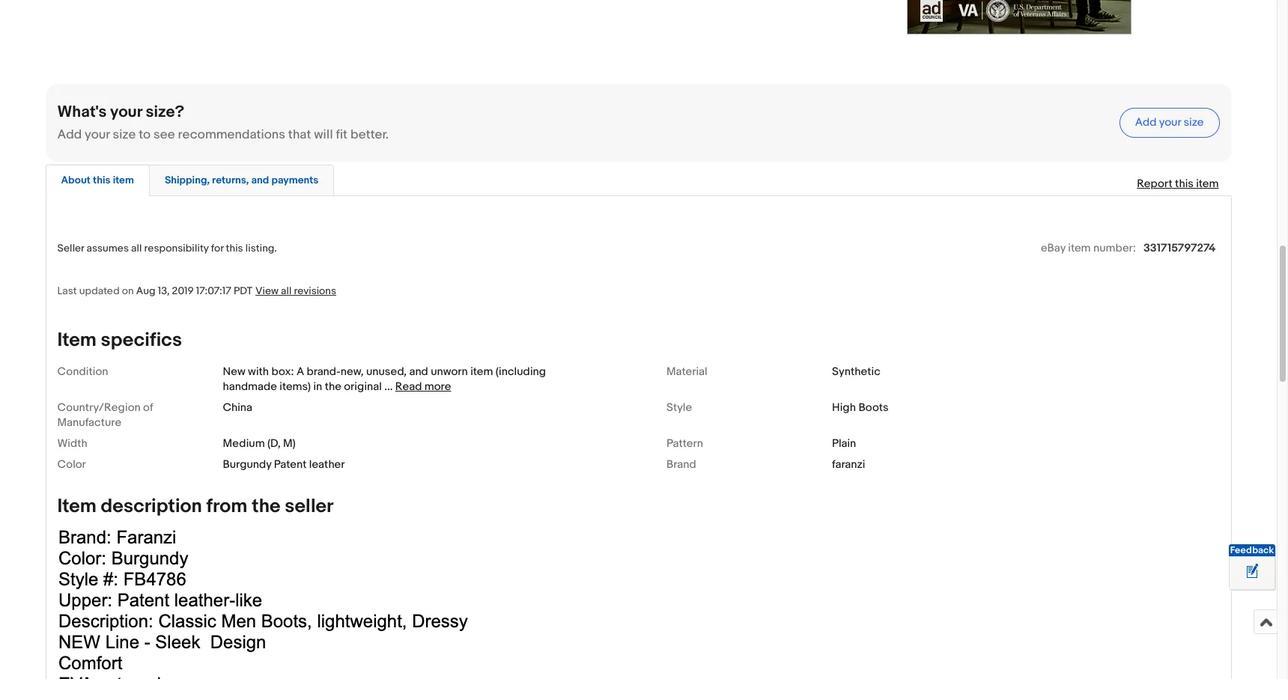 Task type: describe. For each thing, give the bounding box(es) containing it.
see
[[154, 127, 175, 142]]

advertisement region
[[907, 0, 1132, 34]]

high
[[832, 400, 856, 415]]

the inside the new with box: a brand-new, unused, and unworn item (including handmade items) in the original ...
[[325, 380, 342, 394]]

style
[[667, 400, 692, 415]]

size?
[[146, 102, 184, 122]]

items)
[[280, 380, 311, 394]]

what's
[[57, 102, 107, 122]]

box:
[[272, 365, 294, 379]]

feedback
[[1231, 545, 1274, 557]]

aug
[[136, 284, 156, 297]]

0 horizontal spatial the
[[252, 495, 281, 518]]

13,
[[158, 284, 170, 297]]

331715797274
[[1144, 241, 1216, 255]]

about this item button
[[61, 173, 134, 187]]

0 horizontal spatial all
[[131, 242, 142, 254]]

add your size
[[1135, 115, 1204, 130]]

country/region of manufacture
[[57, 400, 153, 430]]

your for size
[[1159, 115, 1181, 130]]

your for size?
[[110, 102, 142, 122]]

m)
[[283, 436, 296, 451]]

china
[[223, 400, 253, 415]]

seller
[[57, 242, 84, 254]]

this for about
[[93, 173, 111, 186]]

read
[[395, 380, 422, 394]]

listing.
[[246, 242, 277, 254]]

read more
[[395, 380, 451, 394]]

assumes
[[87, 242, 129, 254]]

read more button
[[395, 380, 451, 394]]

brand-
[[307, 365, 341, 379]]

1 horizontal spatial this
[[226, 242, 243, 254]]

ebay item number: 331715797274
[[1041, 241, 1216, 255]]

patent
[[274, 457, 307, 472]]

condition
[[57, 365, 108, 379]]

item for item description from the seller
[[57, 495, 97, 518]]

burgundy
[[223, 457, 272, 472]]

payments
[[271, 173, 319, 186]]

item specifics
[[57, 329, 182, 352]]

returns,
[[212, 173, 249, 186]]

0 horizontal spatial your
[[85, 127, 110, 142]]

item right ebay
[[1068, 241, 1091, 255]]

and inside the new with box: a brand-new, unused, and unworn item (including handmade items) in the original ...
[[409, 365, 428, 379]]

that
[[288, 127, 311, 142]]

plain
[[832, 436, 856, 451]]

will
[[314, 127, 333, 142]]

last updated on aug 13, 2019 17:07:17 pdt view all revisions
[[57, 284, 336, 297]]

faranzi
[[832, 457, 866, 472]]

synthetic
[[832, 365, 881, 379]]

high boots
[[832, 400, 889, 415]]

width
[[57, 436, 87, 451]]

pdt
[[234, 284, 253, 297]]

item inside the new with box: a brand-new, unused, and unworn item (including handmade items) in the original ...
[[471, 365, 493, 379]]

(d,
[[267, 436, 281, 451]]

unused,
[[366, 365, 407, 379]]

view all revisions link
[[253, 284, 336, 298]]

revisions
[[294, 284, 336, 297]]

better.
[[351, 127, 389, 142]]

view
[[256, 284, 279, 297]]

medium (d, m)
[[223, 436, 296, 451]]

shipping,
[[165, 173, 210, 186]]

...
[[384, 380, 393, 394]]



Task type: locate. For each thing, give the bounding box(es) containing it.
boots
[[859, 400, 889, 415]]

2 item from the top
[[57, 495, 97, 518]]

your
[[110, 102, 142, 122], [1159, 115, 1181, 130], [85, 127, 110, 142]]

color
[[57, 457, 86, 472]]

brand
[[667, 457, 696, 472]]

what's your size? add your size to see recommendations that will fit better.
[[57, 102, 389, 142]]

item down color
[[57, 495, 97, 518]]

2 horizontal spatial your
[[1159, 115, 1181, 130]]

item up condition
[[57, 329, 97, 352]]

1 horizontal spatial your
[[110, 102, 142, 122]]

seller
[[285, 495, 334, 518]]

the
[[325, 380, 342, 394], [252, 495, 281, 518]]

this inside about this item button
[[93, 173, 111, 186]]

description
[[101, 495, 202, 518]]

pattern
[[667, 436, 703, 451]]

tab list containing about this item
[[45, 161, 1232, 196]]

Add your size to see recommendations that will fit better. text field
[[57, 127, 389, 142]]

new with box: a brand-new, unused, and unworn item (including handmade items) in the original ...
[[223, 365, 546, 394]]

a
[[297, 365, 304, 379]]

1 vertical spatial all
[[281, 284, 292, 297]]

1 horizontal spatial all
[[281, 284, 292, 297]]

report this item
[[1137, 176, 1219, 191]]

from
[[206, 495, 248, 518]]

responsibility
[[144, 242, 209, 254]]

1 item from the top
[[57, 329, 97, 352]]

manufacture
[[57, 415, 121, 430]]

size inside what's your size? add your size to see recommendations that will fit better.
[[113, 127, 136, 142]]

0 vertical spatial all
[[131, 242, 142, 254]]

item right unworn
[[471, 365, 493, 379]]

item
[[113, 173, 134, 186], [1197, 176, 1219, 191], [1068, 241, 1091, 255], [471, 365, 493, 379]]

1 vertical spatial and
[[409, 365, 428, 379]]

add inside button
[[1135, 115, 1157, 130]]

for
[[211, 242, 224, 254]]

this right report
[[1175, 176, 1194, 191]]

1 vertical spatial item
[[57, 495, 97, 518]]

leather
[[309, 457, 345, 472]]

to
[[139, 127, 151, 142]]

this
[[93, 173, 111, 186], [1175, 176, 1194, 191], [226, 242, 243, 254]]

1 horizontal spatial add
[[1135, 115, 1157, 130]]

(including
[[496, 365, 546, 379]]

fit
[[336, 127, 348, 142]]

1 horizontal spatial and
[[409, 365, 428, 379]]

add
[[1135, 115, 1157, 130], [57, 127, 82, 142]]

seller assumes all responsibility for this listing.
[[57, 242, 277, 254]]

unworn
[[431, 365, 468, 379]]

0 vertical spatial the
[[325, 380, 342, 394]]

original
[[344, 380, 382, 394]]

all
[[131, 242, 142, 254], [281, 284, 292, 297]]

the right in
[[325, 380, 342, 394]]

new,
[[341, 365, 364, 379]]

your up "to"
[[110, 102, 142, 122]]

report this item link
[[1130, 169, 1227, 198]]

all right view
[[281, 284, 292, 297]]

size up report this item
[[1184, 115, 1204, 130]]

handmade
[[223, 380, 277, 394]]

country/region
[[57, 400, 141, 415]]

your up report this item
[[1159, 115, 1181, 130]]

0 horizontal spatial size
[[113, 127, 136, 142]]

this for report
[[1175, 176, 1194, 191]]

size
[[1184, 115, 1204, 130], [113, 127, 136, 142]]

0 horizontal spatial add
[[57, 127, 82, 142]]

and inside button
[[251, 173, 269, 186]]

2019
[[172, 284, 194, 297]]

number:
[[1094, 241, 1136, 255]]

recommendations
[[178, 127, 285, 142]]

report
[[1137, 176, 1173, 191]]

new
[[223, 365, 246, 379]]

the right 'from'
[[252, 495, 281, 518]]

add your size button
[[1120, 108, 1220, 138]]

item description from the seller
[[57, 495, 334, 518]]

material
[[667, 365, 708, 379]]

item for item specifics
[[57, 329, 97, 352]]

item right report
[[1197, 176, 1219, 191]]

specifics
[[101, 329, 182, 352]]

1 vertical spatial the
[[252, 495, 281, 518]]

this right about
[[93, 173, 111, 186]]

17:07:17
[[196, 284, 231, 297]]

about this item
[[61, 173, 134, 186]]

this right for
[[226, 242, 243, 254]]

more
[[425, 380, 451, 394]]

item
[[57, 329, 97, 352], [57, 495, 97, 518]]

shipping, returns, and payments button
[[165, 173, 319, 187]]

in
[[313, 380, 322, 394]]

of
[[143, 400, 153, 415]]

and up read more
[[409, 365, 428, 379]]

and right returns,
[[251, 173, 269, 186]]

0 horizontal spatial this
[[93, 173, 111, 186]]

shipping, returns, and payments
[[165, 173, 319, 186]]

with
[[248, 365, 269, 379]]

1 horizontal spatial size
[[1184, 115, 1204, 130]]

all right assumes
[[131, 242, 142, 254]]

2 horizontal spatial this
[[1175, 176, 1194, 191]]

burgundy patent leather
[[223, 457, 345, 472]]

size inside button
[[1184, 115, 1204, 130]]

size left "to"
[[113, 127, 136, 142]]

ebay
[[1041, 241, 1066, 255]]

about
[[61, 173, 91, 186]]

last
[[57, 284, 77, 297]]

add down what's
[[57, 127, 82, 142]]

item right about
[[113, 173, 134, 186]]

this inside the report this item link
[[1175, 176, 1194, 191]]

tab list
[[45, 161, 1232, 196]]

add up report
[[1135, 115, 1157, 130]]

your inside button
[[1159, 115, 1181, 130]]

1 horizontal spatial the
[[325, 380, 342, 394]]

0 vertical spatial item
[[57, 329, 97, 352]]

add inside what's your size? add your size to see recommendations that will fit better.
[[57, 127, 82, 142]]

your down what's
[[85, 127, 110, 142]]

0 vertical spatial and
[[251, 173, 269, 186]]

0 horizontal spatial and
[[251, 173, 269, 186]]

updated
[[79, 284, 120, 297]]

medium
[[223, 436, 265, 451]]

item inside button
[[113, 173, 134, 186]]

on
[[122, 284, 134, 297]]



Task type: vqa. For each thing, say whether or not it's contained in the screenshot.


